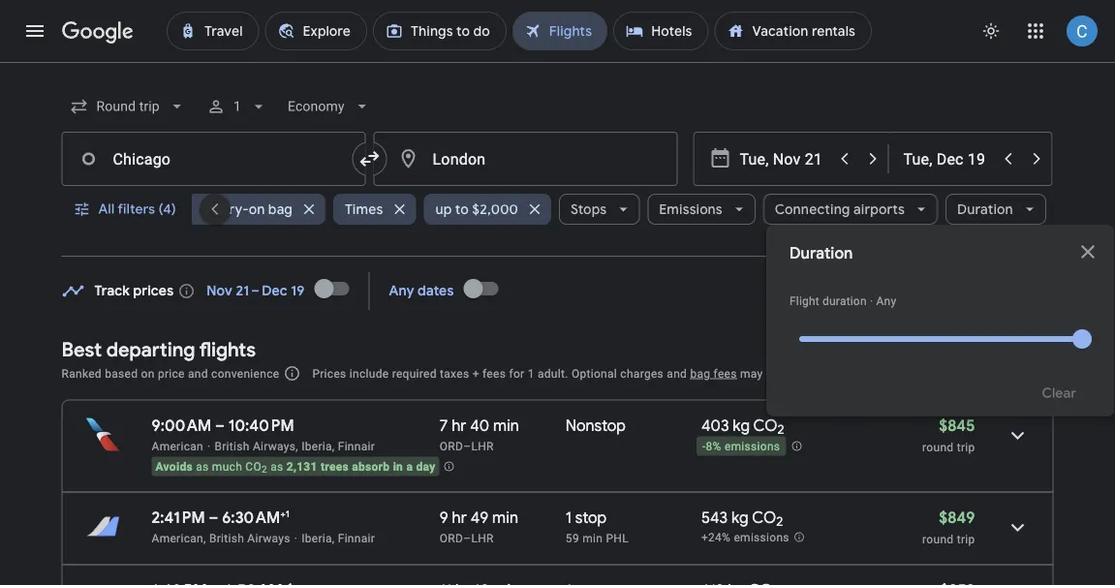 Task type: describe. For each thing, give the bounding box(es) containing it.
any inside search box
[[876, 295, 897, 308]]

min for 9 hr 49 min
[[492, 508, 518, 528]]

1 button
[[198, 83, 276, 130]]

-
[[702, 440, 706, 454]]

1 vertical spatial emissions
[[734, 531, 790, 545]]

learn more about tracked prices image
[[178, 282, 195, 300]]

prices
[[312, 367, 346, 380]]

all
[[98, 201, 115, 218]]

include
[[350, 367, 389, 380]]

find the best price region
[[62, 266, 1054, 323]]

8%
[[706, 440, 722, 454]]

ranked
[[62, 367, 102, 380]]

403 kg co 2
[[701, 416, 785, 438]]

543 kg co 2
[[701, 508, 783, 530]]

price
[[158, 367, 185, 380]]

a
[[406, 460, 413, 473]]

– right 9:00 am
[[215, 416, 225, 436]]

403
[[701, 416, 729, 436]]

none search field containing duration
[[62, 83, 1115, 417]]

may
[[740, 367, 763, 380]]

1 stop flight. element containing 1 stop
[[566, 508, 607, 531]]

american,
[[152, 532, 206, 545]]

2 and from the left
[[667, 367, 687, 380]]

bag fees button
[[690, 367, 737, 380]]

best departing flights main content
[[62, 266, 1054, 585]]

date grid
[[826, 281, 886, 298]]

for
[[509, 367, 525, 380]]

7 hr 40 min ord – lhr
[[440, 416, 519, 453]]

bag inside best departing flights main content
[[690, 367, 711, 380]]

co inside the avoids as much co 2 as 2,131 trees absorb in a day
[[245, 460, 262, 473]]

-8% emissions
[[702, 440, 780, 454]]

Departure time: 2:41 PM. text field
[[152, 508, 205, 528]]

hr for 9
[[452, 508, 467, 528]]

2 1 stop flight. element from the top
[[566, 581, 607, 585]]

airways,
[[253, 439, 298, 453]]

$2,000
[[472, 201, 518, 218]]

9
[[440, 508, 448, 528]]

phl
[[606, 532, 629, 545]]

times
[[345, 201, 383, 218]]

$849 round trip
[[923, 508, 975, 546]]

nov 21 – dec 19
[[207, 282, 305, 300]]

1 fees from the left
[[483, 367, 506, 380]]

up to $2,000 button
[[423, 186, 551, 233]]

2 fees from the left
[[714, 367, 737, 380]]

19
[[291, 282, 305, 300]]

6:30 am
[[222, 508, 280, 528]]

total duration 11 hr 10 min. element
[[440, 581, 566, 585]]

1 for 1
[[233, 98, 241, 114]]

2:41 pm
[[152, 508, 205, 528]]

close dialog image
[[1077, 240, 1100, 264]]

up
[[435, 201, 452, 218]]

trip for $845
[[957, 440, 975, 454]]

$845 round trip
[[923, 416, 975, 454]]

7
[[440, 416, 448, 436]]

stops button
[[559, 186, 639, 233]]

59
[[566, 532, 579, 545]]

Arrival time: 10:40 PM. text field
[[229, 416, 294, 436]]

1 carry-on bag button
[[187, 186, 325, 233]]

optional
[[572, 367, 617, 380]]

airports
[[853, 201, 905, 218]]

0 vertical spatial +
[[473, 367, 479, 380]]

9:00 am
[[152, 416, 211, 436]]

9 hr 49 min ord – lhr
[[440, 508, 518, 545]]

lhr for 40
[[471, 439, 494, 453]]

american, british airways
[[152, 532, 290, 545]]

hr for 7
[[452, 416, 467, 436]]

bag inside popup button
[[268, 201, 292, 218]]

ranked based on price and convenience
[[62, 367, 279, 380]]

duration button
[[945, 186, 1046, 233]]

british airways, iberia, finnair
[[215, 439, 375, 453]]

layover (1 of 1) is a 59 min layover at philadelphia international airport in philadelphia. element
[[566, 531, 692, 546]]

emissions
[[659, 201, 722, 218]]

date grid button
[[776, 272, 902, 307]]

1 vertical spatial british
[[209, 532, 244, 545]]

Departure time: 9:00 AM. text field
[[152, 416, 211, 436]]

emissions button
[[647, 186, 755, 233]]

Return text field
[[904, 133, 993, 185]]

prices include required taxes + fees for 1 adult. optional charges and bag fees may apply.
[[312, 367, 798, 380]]

total duration 7 hr 40 min. element
[[440, 416, 566, 438]]

leaves o'hare international airport at 9:00 am on tuesday, november 21 and arrives at heathrow airport at 10:40 pm on tuesday, november 21. element
[[152, 416, 294, 436]]

flight duration · any
[[790, 295, 897, 308]]

Departure time: 1:40 PM. text field
[[152, 580, 207, 585]]

track
[[94, 282, 130, 300]]

1 iberia, from the top
[[301, 439, 335, 453]]

best
[[62, 337, 102, 362]]

carry-
[[208, 201, 248, 218]]

flight details. leaves o'hare international airport at 2:41 pm on tuesday, november 21 and arrives at heathrow airport at 6:30 am on wednesday, november 22. image
[[995, 504, 1041, 551]]

Departure text field
[[740, 133, 829, 185]]

1 as from the left
[[196, 460, 209, 473]]

9:00 am – 10:40 pm
[[152, 416, 294, 436]]

859 US dollars text field
[[940, 580, 975, 585]]

1 carry-on bag
[[199, 201, 292, 218]]

0 vertical spatial british
[[215, 439, 250, 453]]

10:40 pm
[[229, 416, 294, 436]]

up to $2,000
[[435, 201, 518, 218]]

convenience
[[211, 367, 279, 380]]

any inside find the best price region
[[389, 282, 414, 300]]

·
[[870, 295, 873, 308]]

$845
[[939, 416, 975, 436]]

849 US dollars text field
[[939, 508, 975, 528]]

$849
[[939, 508, 975, 528]]

connecting airports button
[[763, 186, 938, 233]]

iberia, finnair
[[302, 532, 375, 545]]

absorb
[[352, 460, 390, 473]]

flight
[[790, 295, 820, 308]]

grid
[[860, 281, 886, 298]]

1 and from the left
[[188, 367, 208, 380]]

1 stop 59 min phl
[[566, 508, 629, 545]]

all filters (4) button
[[62, 186, 192, 233]]

track prices
[[94, 282, 174, 300]]

based
[[105, 367, 138, 380]]

2,131
[[287, 460, 318, 473]]

lhr for 49
[[471, 532, 494, 545]]

stop
[[575, 508, 607, 528]]

1 for 1 stop 59 min phl
[[566, 508, 572, 528]]

nonstop
[[566, 416, 626, 436]]

date
[[826, 281, 857, 298]]

adult.
[[538, 367, 569, 380]]



Task type: locate. For each thing, give the bounding box(es) containing it.
+
[[473, 367, 479, 380], [280, 508, 286, 520]]

duration
[[823, 295, 867, 308]]

departing
[[106, 337, 195, 362]]

– inside '7 hr 40 min ord – lhr'
[[463, 439, 471, 453]]

co
[[753, 416, 778, 436], [245, 460, 262, 473], [752, 508, 776, 528]]

main menu image
[[23, 19, 47, 43]]

ord down 9
[[440, 532, 463, 545]]

0 horizontal spatial duration
[[790, 244, 853, 264]]

trip down $845
[[957, 440, 975, 454]]

1 vertical spatial 2
[[262, 464, 267, 476]]

duration up date grid button
[[790, 244, 853, 264]]

0 horizontal spatial fees
[[483, 367, 506, 380]]

1 vertical spatial round
[[923, 532, 954, 546]]

ord up avoids as much co2 as 2131 trees absorb in a day. learn more about this calculation. image
[[440, 439, 463, 453]]

any
[[389, 282, 414, 300], [876, 295, 897, 308]]

taxes
[[440, 367, 469, 380]]

min
[[493, 416, 519, 436], [492, 508, 518, 528], [583, 532, 603, 545]]

ord for 9
[[440, 532, 463, 545]]

+24%
[[701, 531, 731, 545]]

1 for 1 carry-on bag
[[199, 201, 204, 218]]

 image
[[294, 532, 298, 545]]

british down "leaves o'hare international airport at 2:41 pm on tuesday, november 21 and arrives at heathrow airport at 6:30 am on wednesday, november 22." element
[[209, 532, 244, 545]]

fees left for
[[483, 367, 506, 380]]

trip inside $845 round trip
[[957, 440, 975, 454]]

all filters (4)
[[98, 201, 176, 218]]

kg up +24% emissions
[[732, 508, 749, 528]]

0 vertical spatial finnair
[[338, 439, 375, 453]]

1 vertical spatial hr
[[452, 508, 467, 528]]

day
[[416, 460, 436, 473]]

british up much
[[215, 439, 250, 453]]

flights
[[199, 337, 256, 362]]

2 trip from the top
[[957, 532, 975, 546]]

2 for 9 hr 49 min
[[776, 514, 783, 530]]

stops
[[570, 201, 606, 218]]

total duration 9 hr 49 min. element
[[440, 508, 566, 531]]

1 inside 1 stop 59 min phl
[[566, 508, 572, 528]]

2 finnair from the top
[[338, 532, 375, 545]]

1 vertical spatial iberia,
[[302, 532, 335, 545]]

bag right carry-
[[268, 201, 292, 218]]

lhr down 40 on the left of page
[[471, 439, 494, 453]]

on inside 1 carry-on bag popup button
[[248, 201, 265, 218]]

min inside 9 hr 49 min ord – lhr
[[492, 508, 518, 528]]

on for carry-
[[248, 201, 265, 218]]

emissions
[[725, 440, 780, 454], [734, 531, 790, 545]]

2 inside the avoids as much co 2 as 2,131 trees absorb in a day
[[262, 464, 267, 476]]

2 iberia, from the top
[[302, 532, 335, 545]]

connecting airports
[[775, 201, 905, 218]]

2 lhr from the top
[[471, 532, 494, 545]]

0 vertical spatial ord
[[440, 439, 463, 453]]

0 vertical spatial lhr
[[471, 439, 494, 453]]

lhr inside '7 hr 40 min ord – lhr'
[[471, 439, 494, 453]]

1 finnair from the top
[[338, 439, 375, 453]]

0 vertical spatial round
[[923, 440, 954, 454]]

1 trip from the top
[[957, 440, 975, 454]]

kg
[[733, 416, 750, 436], [732, 508, 749, 528]]

0 horizontal spatial as
[[196, 460, 209, 473]]

0 vertical spatial kg
[[733, 416, 750, 436]]

min right 49
[[492, 508, 518, 528]]

round for $845
[[923, 440, 954, 454]]

0 vertical spatial min
[[493, 416, 519, 436]]

emissions down 403 kg co 2
[[725, 440, 780, 454]]

1
[[233, 98, 241, 114], [199, 201, 204, 218], [528, 367, 535, 380], [286, 508, 290, 520], [566, 508, 572, 528]]

apply.
[[766, 367, 798, 380]]

trip inside $849 round trip
[[957, 532, 975, 546]]

1 ord from the top
[[440, 439, 463, 453]]

previous image
[[192, 186, 238, 233]]

1 vertical spatial bag
[[690, 367, 711, 380]]

change appearance image
[[968, 8, 1015, 54]]

american
[[152, 439, 204, 453]]

any left dates
[[389, 282, 414, 300]]

dates
[[418, 282, 454, 300]]

1 round from the top
[[923, 440, 954, 454]]

trip for $849
[[957, 532, 975, 546]]

on for based
[[141, 367, 155, 380]]

avoids as much co2 as 2131 trees absorb in a day. learn more about this calculation. image
[[443, 461, 455, 472]]

bag
[[268, 201, 292, 218], [690, 367, 711, 380]]

(4)
[[159, 201, 176, 218]]

ord inside 9 hr 49 min ord – lhr
[[440, 532, 463, 545]]

min inside 1 stop 59 min phl
[[583, 532, 603, 545]]

0 vertical spatial 1 stop flight. element
[[566, 508, 607, 531]]

0 vertical spatial emissions
[[725, 440, 780, 454]]

1 horizontal spatial +
[[473, 367, 479, 380]]

+24% emissions
[[701, 531, 790, 545]]

1 vertical spatial duration
[[790, 244, 853, 264]]

kg for 403
[[733, 416, 750, 436]]

0 vertical spatial 2
[[778, 422, 785, 438]]

1 vertical spatial 1 stop flight. element
[[566, 581, 607, 585]]

min for 1 stop
[[583, 532, 603, 545]]

0 vertical spatial iberia,
[[301, 439, 335, 453]]

lhr
[[471, 439, 494, 453], [471, 532, 494, 545]]

1 horizontal spatial bag
[[690, 367, 711, 380]]

1 horizontal spatial on
[[248, 201, 265, 218]]

+ right taxes
[[473, 367, 479, 380]]

kg inside 403 kg co 2
[[733, 416, 750, 436]]

duration down return text box
[[957, 201, 1013, 218]]

0 vertical spatial bag
[[268, 201, 292, 218]]

finnair down the absorb
[[338, 532, 375, 545]]

845 US dollars text field
[[939, 416, 975, 436]]

– inside 9 hr 49 min ord – lhr
[[463, 532, 471, 545]]

2 as from the left
[[271, 460, 283, 473]]

avoids
[[156, 460, 193, 473]]

0 vertical spatial co
[[753, 416, 778, 436]]

round down $849
[[923, 532, 954, 546]]

1 vertical spatial co
[[245, 460, 262, 473]]

leaves chicago midway international airport at 1:40 pm on tuesday, november 21 and arrives at heathrow airport at 6:50 am on wednesday, november 22. element
[[152, 580, 292, 585]]

0 vertical spatial hr
[[452, 416, 467, 436]]

lhr down 49
[[471, 532, 494, 545]]

co for 9 hr 49 min
[[752, 508, 776, 528]]

0 horizontal spatial on
[[141, 367, 155, 380]]

2 vertical spatial co
[[752, 508, 776, 528]]

co for 7 hr 40 min
[[753, 416, 778, 436]]

1 stop flight. element
[[566, 508, 607, 531], [566, 581, 607, 585]]

duration inside popup button
[[957, 201, 1013, 218]]

+ up airways
[[280, 508, 286, 520]]

2 ord from the top
[[440, 532, 463, 545]]

2 inside 403 kg co 2
[[778, 422, 785, 438]]

required
[[392, 367, 437, 380]]

hr right 7
[[452, 416, 467, 436]]

0 vertical spatial on
[[248, 201, 265, 218]]

– up american, british airways
[[209, 508, 218, 528]]

leaves o'hare international airport at 2:41 pm on tuesday, november 21 and arrives at heathrow airport at 6:30 am on wednesday, november 22. element
[[152, 508, 290, 528]]

2 up -8% emissions
[[778, 422, 785, 438]]

+ inside 2:41 pm – 6:30 am + 1
[[280, 508, 286, 520]]

duration
[[957, 201, 1013, 218], [790, 244, 853, 264]]

flight details. leaves o'hare international airport at 9:00 am on tuesday, november 21 and arrives at heathrow airport at 10:40 pm on tuesday, november 21. image
[[995, 412, 1041, 459]]

2 round from the top
[[923, 532, 954, 546]]

on inside best departing flights main content
[[141, 367, 155, 380]]

1 lhr from the top
[[471, 439, 494, 453]]

co right much
[[245, 460, 262, 473]]

co up -8% emissions
[[753, 416, 778, 436]]

2:41 pm – 6:30 am + 1
[[152, 508, 290, 528]]

2 up +24% emissions
[[776, 514, 783, 530]]

1 vertical spatial ord
[[440, 532, 463, 545]]

round down $845
[[923, 440, 954, 454]]

1 vertical spatial +
[[280, 508, 286, 520]]

round inside $845 round trip
[[923, 440, 954, 454]]

hr right 9
[[452, 508, 467, 528]]

ord
[[440, 439, 463, 453], [440, 532, 463, 545]]

min inside '7 hr 40 min ord – lhr'
[[493, 416, 519, 436]]

airways
[[247, 532, 290, 545]]

on left price
[[141, 367, 155, 380]]

Arrival time: 6:30 AM on  Wednesday, November 22. text field
[[222, 508, 290, 528]]

fees
[[483, 367, 506, 380], [714, 367, 737, 380]]

trip down $849
[[957, 532, 975, 546]]

1 hr from the top
[[452, 416, 467, 436]]

any dates
[[389, 282, 454, 300]]

kg up -8% emissions
[[733, 416, 750, 436]]

bag left the may
[[690, 367, 711, 380]]

finnair up the absorb
[[338, 439, 375, 453]]

2 down airways,
[[262, 464, 267, 476]]

iberia, up the 2,131
[[301, 439, 335, 453]]

1 vertical spatial lhr
[[471, 532, 494, 545]]

1 vertical spatial trip
[[957, 532, 975, 546]]

40
[[470, 416, 490, 436]]

finnair
[[338, 439, 375, 453], [338, 532, 375, 545]]

hr inside 9 hr 49 min ord – lhr
[[452, 508, 467, 528]]

543
[[701, 508, 728, 528]]

0 vertical spatial trip
[[957, 440, 975, 454]]

nonstop flight. element
[[566, 416, 626, 438]]

1 stop flight. element up 59
[[566, 508, 607, 531]]

kg inside the 543 kg co 2
[[732, 508, 749, 528]]

round for $849
[[923, 532, 954, 546]]

2 for 7 hr 40 min
[[778, 422, 785, 438]]

and
[[188, 367, 208, 380], [667, 367, 687, 380]]

swap origin and destination. image
[[358, 147, 381, 171]]

nov
[[207, 282, 233, 300]]

0 horizontal spatial bag
[[268, 201, 292, 218]]

49
[[471, 508, 489, 528]]

charges
[[621, 367, 664, 380]]

1 vertical spatial kg
[[732, 508, 749, 528]]

and right price
[[188, 367, 208, 380]]

co inside 403 kg co 2
[[753, 416, 778, 436]]

1 horizontal spatial as
[[271, 460, 283, 473]]

trees
[[321, 460, 349, 473]]

iberia, right airways
[[302, 532, 335, 545]]

filters
[[118, 201, 155, 218]]

1 vertical spatial min
[[492, 508, 518, 528]]

0 horizontal spatial +
[[280, 508, 286, 520]]

min right 59
[[583, 532, 603, 545]]

prices
[[133, 282, 174, 300]]

avoids as much co 2 as 2,131 trees absorb in a day
[[156, 460, 436, 476]]

on right previous icon
[[248, 201, 265, 218]]

lhr inside 9 hr 49 min ord – lhr
[[471, 532, 494, 545]]

and right charges
[[667, 367, 687, 380]]

ord for 7
[[440, 439, 463, 453]]

1 horizontal spatial fees
[[714, 367, 737, 380]]

in
[[393, 460, 403, 473]]

1 horizontal spatial and
[[667, 367, 687, 380]]

loading results progress bar
[[0, 62, 1115, 66]]

–
[[215, 416, 225, 436], [463, 439, 471, 453], [209, 508, 218, 528], [463, 532, 471, 545]]

times button
[[333, 186, 416, 233]]

1 vertical spatial finnair
[[338, 532, 375, 545]]

to
[[455, 201, 468, 218]]

1 vertical spatial on
[[141, 367, 155, 380]]

None search field
[[62, 83, 1115, 417]]

much
[[212, 460, 242, 473]]

2 vertical spatial min
[[583, 532, 603, 545]]

None text field
[[62, 132, 366, 186], [374, 132, 678, 186], [62, 132, 366, 186], [374, 132, 678, 186]]

– down 49
[[463, 532, 471, 545]]

hr inside '7 hr 40 min ord – lhr'
[[452, 416, 467, 436]]

any right · on the bottom
[[876, 295, 897, 308]]

None field
[[62, 89, 195, 124], [280, 89, 379, 124], [62, 89, 195, 124], [280, 89, 379, 124]]

2 hr from the top
[[452, 508, 467, 528]]

1 horizontal spatial duration
[[957, 201, 1013, 218]]

kg for 543
[[732, 508, 749, 528]]

1 horizontal spatial any
[[876, 295, 897, 308]]

0 vertical spatial duration
[[957, 201, 1013, 218]]

fees left the may
[[714, 367, 737, 380]]

2 vertical spatial 2
[[776, 514, 783, 530]]

learn more about ranking image
[[283, 365, 301, 382]]

1 1 stop flight. element from the top
[[566, 508, 607, 531]]

round
[[923, 440, 954, 454], [923, 532, 954, 546]]

as down airways,
[[271, 460, 283, 473]]

min for 7 hr 40 min
[[493, 416, 519, 436]]

round inside $849 round trip
[[923, 532, 954, 546]]

min right 40 on the left of page
[[493, 416, 519, 436]]

co up +24% emissions
[[752, 508, 776, 528]]

1 stop flight. element down 59
[[566, 581, 607, 585]]

– down 40 on the left of page
[[463, 439, 471, 453]]

2 inside the 543 kg co 2
[[776, 514, 783, 530]]

ord inside '7 hr 40 min ord – lhr'
[[440, 439, 463, 453]]

co inside the 543 kg co 2
[[752, 508, 776, 528]]

1 inside 2:41 pm – 6:30 am + 1
[[286, 508, 290, 520]]

0 horizontal spatial any
[[389, 282, 414, 300]]

connecting
[[775, 201, 850, 218]]

best departing flights
[[62, 337, 256, 362]]

0 horizontal spatial and
[[188, 367, 208, 380]]

emissions down the 543 kg co 2
[[734, 531, 790, 545]]

as left much
[[196, 460, 209, 473]]



Task type: vqa. For each thing, say whether or not it's contained in the screenshot.
 BUTTON
no



